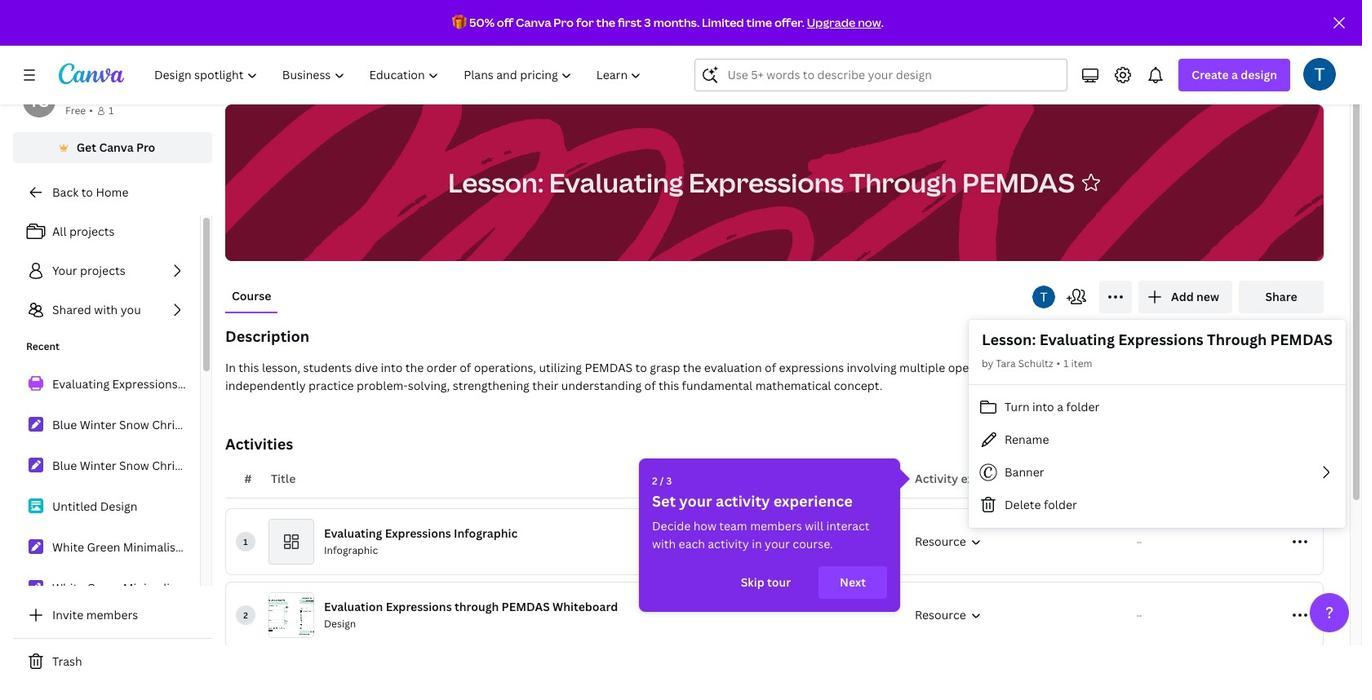 Task type: locate. For each thing, give the bounding box(es) containing it.
folder right delete
[[1044, 497, 1077, 513]]

1 list from the top
[[13, 216, 200, 327]]

multiple
[[900, 360, 946, 376]]

lesson: evaluating expressions through pemdas for lesson: evaluating expressions through pemdas button
[[448, 164, 1075, 200]]

folder inside 'button'
[[1044, 497, 1077, 513]]

0 vertical spatial into
[[381, 360, 403, 376]]

1 vertical spatial with
[[652, 536, 676, 552]]

share button
[[1239, 281, 1324, 313]]

1 vertical spatial blue winter snow christmas menu link
[[13, 449, 242, 483]]

2 menu from the top
[[211, 458, 242, 473]]

2 horizontal spatial 1
[[1064, 357, 1069, 371]]

lesson: inside button
[[448, 164, 544, 200]]

infographic
[[181, 376, 244, 392], [454, 526, 518, 541], [324, 544, 378, 558]]

1 vertical spatial experience
[[774, 491, 853, 511]]

winter up untitled design
[[80, 458, 116, 473]]

christmas left #
[[152, 458, 208, 473]]

2 resource from the top
[[915, 607, 966, 623]]

members up in
[[750, 518, 802, 534]]

0 vertical spatial canva
[[516, 15, 551, 30]]

0 vertical spatial menu
[[211, 417, 242, 433]]

0 vertical spatial experience
[[961, 471, 1023, 487]]

0 horizontal spatial infographic
[[181, 376, 244, 392]]

1 vertical spatial blue
[[52, 458, 77, 473]]

1 blue winter snow christmas menu from the top
[[52, 417, 242, 433]]

2 vertical spatial infographic
[[324, 544, 378, 558]]

0 horizontal spatial students
[[303, 360, 352, 376]]

1 vertical spatial this
[[659, 378, 679, 393]]

folder down aid
[[1066, 399, 1100, 415]]

infographic down in
[[181, 376, 244, 392]]

2 blue winter snow christmas menu link from the top
[[13, 449, 242, 483]]

students up 'practice'
[[303, 360, 352, 376]]

this down grasp
[[659, 378, 679, 393]]

1 vertical spatial winter
[[80, 458, 116, 473]]

1 vertical spatial resource button
[[912, 603, 1131, 625]]

0 vertical spatial activity
[[716, 491, 770, 511]]

add new button
[[1139, 281, 1233, 313]]

experience up delete
[[961, 471, 1023, 487]]

design
[[100, 499, 138, 514], [324, 617, 356, 631]]

add
[[1171, 289, 1194, 305]]

1 horizontal spatial pro
[[554, 15, 574, 30]]

pro
[[554, 15, 574, 30], [136, 140, 155, 155]]

this
[[239, 360, 259, 376], [659, 378, 679, 393]]

with down decide
[[652, 536, 676, 552]]

0 vertical spatial design
[[100, 499, 138, 514]]

1 left item
[[1064, 357, 1069, 371]]

1 horizontal spatial members
[[750, 518, 802, 534]]

0 horizontal spatial this
[[239, 360, 259, 376]]

2 vertical spatial 1
[[244, 536, 248, 548]]

activity up in
[[716, 491, 770, 511]]

0 horizontal spatial tara
[[65, 86, 89, 101]]

into
[[381, 360, 403, 376], [1033, 399, 1055, 415]]

team
[[144, 86, 173, 101], [719, 518, 748, 534]]

lesson: evaluating expressions through pemdas inside button
[[448, 164, 1075, 200]]

get canva pro
[[76, 140, 155, 155]]

members right the invite
[[86, 607, 138, 623]]

back to home
[[52, 184, 129, 200]]

the
[[596, 15, 616, 30], [405, 360, 424, 376], [683, 360, 702, 376], [1062, 360, 1080, 376]]

in
[[225, 360, 236, 376]]

1 horizontal spatial into
[[1033, 399, 1055, 415]]

blue winter snow christmas menu link down evaluating expressions infographic link at the left
[[13, 408, 242, 442]]

1 horizontal spatial students
[[1226, 360, 1274, 376]]

to right back
[[81, 184, 93, 200]]

expressions inside evaluation expressions through pemdas whiteboard design
[[386, 599, 452, 615]]

of right order
[[460, 360, 471, 376]]

1 vertical spatial menu
[[211, 458, 242, 473]]

fundamental
[[682, 378, 753, 393]]

0 horizontal spatial into
[[381, 360, 403, 376]]

activity left in
[[708, 536, 749, 552]]

the up the solving,
[[405, 360, 424, 376]]

lesson: for lesson: evaluating expressions through pemdas button
[[448, 164, 544, 200]]

list containing all projects
[[13, 216, 200, 327]]

1 vertical spatial canva
[[99, 140, 134, 155]]

into right turn on the right bottom of page
[[1033, 399, 1055, 415]]

design right untitled
[[100, 499, 138, 514]]

1 vertical spatial folder
[[1044, 497, 1077, 513]]

rename button
[[969, 424, 1346, 456]]

2 resource button from the top
[[912, 603, 1131, 625]]

1 -- from the top
[[1137, 538, 1142, 546]]

pro up back to home 'link'
[[136, 140, 155, 155]]

with inside list
[[94, 302, 118, 318]]

1 vertical spatial blue winter snow christmas menu
[[52, 458, 242, 473]]

create a design button
[[1179, 59, 1291, 91]]

banner
[[1005, 464, 1045, 480]]

canva
[[516, 15, 551, 30], [99, 140, 134, 155]]

0 vertical spatial blue
[[52, 417, 77, 433]]

list
[[13, 216, 200, 327], [13, 367, 244, 606]]

design inside list
[[100, 499, 138, 514]]

1 vertical spatial projects
[[80, 263, 125, 278]]

1 vertical spatial list
[[13, 367, 244, 606]]

0 vertical spatial lesson: evaluating expressions through pemdas
[[548, 83, 817, 99]]

projects
[[69, 224, 115, 239], [80, 263, 125, 278]]

infographic for evaluating expressions infographic infographic
[[454, 526, 518, 541]]

1 horizontal spatial to
[[636, 360, 647, 376]]

evaluating inside "evaluating expressions infographic infographic"
[[324, 526, 382, 541]]

pro left for
[[554, 15, 574, 30]]

experience up will
[[774, 491, 853, 511]]

design down evaluation
[[324, 617, 356, 631]]

1 horizontal spatial a
[[1117, 360, 1123, 376]]

team inside the 2 / 3 set your activity experience decide how team members will interact with each activity in your course.
[[719, 518, 748, 534]]

pro inside button
[[136, 140, 155, 155]]

1 horizontal spatial design
[[324, 617, 356, 631]]

grasp
[[650, 360, 680, 376]]

team right schultz's at top
[[144, 86, 173, 101]]

2 vertical spatial lesson:
[[982, 330, 1036, 349]]

course.
[[793, 536, 833, 552]]

1 horizontal spatial 2
[[652, 474, 658, 488]]

1 down schultz's at top
[[108, 104, 114, 118]]

next
[[840, 575, 866, 590]]

1 vertical spatial --
[[1137, 611, 1142, 620]]

0 vertical spatial row
[[226, 509, 1323, 575]]

1 vertical spatial pro
[[136, 140, 155, 155]]

3 right /
[[666, 474, 672, 488]]

1 menu from the top
[[211, 417, 242, 433]]

projects right "all" at the top left of the page
[[69, 224, 115, 239]]

shared with you link
[[13, 294, 200, 327]]

1 vertical spatial row
[[226, 583, 1323, 648]]

title
[[271, 471, 296, 487]]

2 vertical spatial lesson: evaluating expressions through pemdas
[[982, 330, 1333, 349]]

through
[[425, 83, 471, 99], [720, 83, 766, 99], [850, 164, 957, 200], [1207, 330, 1267, 349], [1013, 360, 1059, 376]]

0 vertical spatial infographic
[[181, 376, 244, 392]]

menu up activities
[[211, 417, 242, 433]]

a left graphic
[[1117, 360, 1123, 376]]

2 row from the top
[[226, 583, 1323, 648]]

your right in
[[765, 536, 790, 552]]

1 vertical spatial tara
[[996, 357, 1016, 371]]

2 blue from the top
[[52, 458, 77, 473]]

0 vertical spatial folder
[[1066, 399, 1100, 415]]

0 horizontal spatial members
[[86, 607, 138, 623]]

1 horizontal spatial infographic
[[324, 544, 378, 558]]

2 christmas from the top
[[152, 458, 208, 473]]

blue for first blue winter snow christmas menu link from the bottom
[[52, 458, 77, 473]]

1 resource button from the top
[[912, 530, 1131, 551]]

0 vertical spatial your
[[679, 491, 712, 511]]

folder inside button
[[1066, 399, 1100, 415]]

0 horizontal spatial 3
[[644, 15, 651, 30]]

infographic inside list
[[181, 376, 244, 392]]

2
[[652, 474, 658, 488], [243, 610, 248, 621]]

to left grasp
[[636, 360, 647, 376]]

1 horizontal spatial canva
[[516, 15, 551, 30]]

new
[[1197, 289, 1220, 305]]

2 inside the 2 / 3 set your activity experience decide how team members will interact with each activity in your course.
[[652, 474, 658, 488]]

1 resource from the top
[[915, 534, 966, 549]]

2 blue winter snow christmas menu from the top
[[52, 458, 242, 473]]

0 horizontal spatial canva
[[99, 140, 134, 155]]

this right in
[[239, 360, 259, 376]]

0 vertical spatial pro
[[554, 15, 574, 30]]

0 vertical spatial list
[[13, 216, 200, 327]]

experience inside the 2 / 3 set your activity experience decide how team members will interact with each activity in your course.
[[774, 491, 853, 511]]

set
[[652, 491, 676, 511]]

0 horizontal spatial your
[[679, 491, 712, 511]]

the left aid
[[1062, 360, 1080, 376]]

0 vertical spatial with
[[94, 302, 118, 318]]

0 horizontal spatial lesson:
[[448, 164, 544, 200]]

with left you
[[94, 302, 118, 318]]

free
[[65, 104, 86, 118]]

menu for first blue winter snow christmas menu link from the bottom
[[211, 458, 242, 473]]

how
[[694, 518, 717, 534]]

0 horizontal spatial 2
[[243, 610, 248, 621]]

a right turn on the right bottom of page
[[1057, 399, 1064, 415]]

for
[[576, 15, 594, 30]]

course button
[[225, 281, 278, 312]]

1 snow from the top
[[119, 417, 149, 433]]

1 vertical spatial to
[[636, 360, 647, 376]]

1
[[108, 104, 114, 118], [1064, 357, 1069, 371], [244, 536, 248, 548]]

evaluating inside list
[[52, 376, 110, 392]]

1 row from the top
[[226, 509, 1323, 575]]

christmas for first blue winter snow christmas menu link from the bottom
[[152, 458, 208, 473]]

utilizing
[[539, 360, 582, 376]]

2 winter from the top
[[80, 458, 116, 473]]

christmas for 2nd blue winter snow christmas menu link from the bottom
[[152, 417, 208, 433]]

menu left #
[[211, 458, 242, 473]]

projects right your at the top
[[80, 263, 125, 278]]

0 vertical spatial a
[[1232, 67, 1238, 82]]

row containing evaluation expressions through pemdas whiteboard
[[226, 583, 1323, 648]]

0 vertical spatial resource button
[[912, 530, 1131, 551]]

into inside in this lesson, students dive into the order of operations, utilizing pemdas to grasp the evaluation of expressions involving multiple operations. through the aid of a graphic organizer, students independently practice problem-solving, strengthening their understanding of this fundamental mathematical concept.
[[381, 360, 403, 376]]

lesson: evaluating expressions through pemdas
[[548, 83, 817, 99], [448, 164, 1075, 200], [982, 330, 1333, 349]]

snow
[[119, 417, 149, 433], [119, 458, 149, 473]]

blue for 2nd blue winter snow christmas menu link from the bottom
[[52, 417, 77, 433]]

2 list from the top
[[13, 367, 244, 606]]

1 vertical spatial 3
[[666, 474, 672, 488]]

expressions
[[357, 83, 422, 99], [652, 83, 717, 99], [689, 164, 844, 200], [1119, 330, 1204, 349], [112, 376, 178, 392], [385, 526, 451, 541], [386, 599, 452, 615]]

1 horizontal spatial team
[[719, 518, 748, 534]]

blue winter snow christmas menu link
[[13, 408, 242, 442], [13, 449, 242, 483]]

their
[[532, 378, 559, 393]]

team right 'how'
[[719, 518, 748, 534]]

organizer,
[[1170, 360, 1223, 376]]

0 vertical spatial members
[[750, 518, 802, 534]]

None search field
[[695, 59, 1068, 91]]

infographic up evaluation
[[324, 544, 378, 558]]

blue winter snow christmas menu
[[52, 417, 242, 433], [52, 458, 242, 473]]

1 down #
[[244, 536, 248, 548]]

row
[[226, 509, 1323, 575], [226, 583, 1323, 648]]

2 students from the left
[[1226, 360, 1274, 376]]

1 christmas from the top
[[152, 417, 208, 433]]

1 vertical spatial resource
[[915, 607, 966, 623]]

0 vertical spatial resource
[[915, 534, 966, 549]]

schultz's
[[92, 86, 142, 101]]

1 horizontal spatial lesson:
[[548, 83, 589, 99]]

0 vertical spatial --
[[1137, 538, 1142, 546]]

1 vertical spatial christmas
[[152, 458, 208, 473]]

top level navigation element
[[144, 59, 656, 91]]

1 horizontal spatial 3
[[666, 474, 672, 488]]

1 blue from the top
[[52, 417, 77, 433]]

blue winter snow christmas menu up 'untitled design' link
[[52, 458, 242, 473]]

--
[[1137, 538, 1142, 546], [1137, 611, 1142, 620]]

2 horizontal spatial a
[[1232, 67, 1238, 82]]

2 -- from the top
[[1137, 611, 1142, 620]]

1 vertical spatial team
[[719, 518, 748, 534]]

0 vertical spatial projects
[[69, 224, 115, 239]]

1 vertical spatial a
[[1117, 360, 1123, 376]]

blue
[[52, 417, 77, 433], [52, 458, 77, 473]]

shared
[[52, 302, 91, 318]]

0 vertical spatial 3
[[644, 15, 651, 30]]

practice
[[309, 378, 354, 393]]

blue winter snow christmas menu down evaluating expressions infographic
[[52, 417, 242, 433]]

recent
[[26, 340, 60, 353]]

create a design
[[1192, 67, 1278, 82]]

infographic for evaluating expressions infographic
[[181, 376, 244, 392]]

1 vertical spatial design
[[324, 617, 356, 631]]

activity
[[915, 471, 959, 487]]

0 horizontal spatial design
[[100, 499, 138, 514]]

canva right get at the left top of the page
[[99, 140, 134, 155]]

0 horizontal spatial pro
[[136, 140, 155, 155]]

resource button
[[912, 530, 1131, 551], [912, 603, 1131, 625]]

blue up untitled
[[52, 458, 77, 473]]

tara up free
[[65, 86, 89, 101]]

0 vertical spatial blue winter snow christmas menu
[[52, 417, 242, 433]]

0 vertical spatial blue winter snow christmas menu link
[[13, 408, 242, 442]]

into up problem-
[[381, 360, 403, 376]]

0 horizontal spatial 1
[[108, 104, 114, 118]]

operations.
[[948, 360, 1011, 376]]

Search search field
[[728, 60, 1035, 91]]

untitled design link
[[13, 490, 200, 524]]

to inside 'link'
[[81, 184, 93, 200]]

2 horizontal spatial infographic
[[454, 526, 518, 541]]

canva right off
[[516, 15, 551, 30]]

tara right by
[[996, 357, 1016, 371]]

snow down evaluating expressions infographic link at the left
[[119, 417, 149, 433]]

1 horizontal spatial tara
[[996, 357, 1016, 371]]

evaluating expressions through pemdas
[[297, 83, 521, 99]]

2 / 3 set your activity experience decide how team members will interact with each activity in your course.
[[652, 474, 870, 552]]

all projects
[[52, 224, 115, 239]]

0 vertical spatial tara
[[65, 86, 89, 101]]

evaluating
[[297, 83, 354, 99], [592, 83, 649, 99], [549, 164, 683, 200], [1040, 330, 1115, 349], [52, 376, 110, 392], [324, 526, 382, 541]]

christmas down evaluating expressions infographic
[[152, 417, 208, 433]]

0 vertical spatial to
[[81, 184, 93, 200]]

your up 'how'
[[679, 491, 712, 511]]

lesson: evaluating expressions through pemdas button
[[440, 157, 1083, 209]]

1 winter from the top
[[80, 417, 116, 433]]

turn into a folder
[[1005, 399, 1100, 415]]

0 horizontal spatial a
[[1057, 399, 1064, 415]]

blue down evaluating expressions infographic link at the left
[[52, 417, 77, 433]]

1 horizontal spatial with
[[652, 536, 676, 552]]

evaluating expressions infographic
[[52, 376, 244, 392]]

tara
[[65, 86, 89, 101], [996, 357, 1016, 371]]

off
[[497, 15, 514, 30]]

rename
[[1005, 432, 1049, 447]]

3 right first
[[644, 15, 651, 30]]

0 horizontal spatial to
[[81, 184, 93, 200]]

to
[[81, 184, 93, 200], [636, 360, 647, 376]]

2 snow from the top
[[119, 458, 149, 473]]

members inside the 2 / 3 set your activity experience decide how team members will interact with each activity in your course.
[[750, 518, 802, 534]]

all
[[52, 224, 67, 239]]

snow up 'untitled design' link
[[119, 458, 149, 473]]

1 item
[[1064, 357, 1093, 371]]

2 for 2 / 3 set your activity experience decide how team members will interact with each activity in your course.
[[652, 474, 658, 488]]

winter down evaluating expressions infographic link at the left
[[80, 417, 116, 433]]

students
[[303, 360, 352, 376], [1226, 360, 1274, 376]]

1 vertical spatial snow
[[119, 458, 149, 473]]

infographic up through
[[454, 526, 518, 541]]

1 vertical spatial lesson: evaluating expressions through pemdas
[[448, 164, 1075, 200]]

turn into a folder button
[[969, 391, 1346, 424]]

students right organizer,
[[1226, 360, 1274, 376]]

1 blue winter snow christmas menu link from the top
[[13, 408, 242, 442]]

evaluating expressions infographic link
[[13, 367, 244, 402]]

tara schultz image
[[1304, 58, 1336, 91]]

0 horizontal spatial experience
[[774, 491, 853, 511]]

blue winter snow christmas menu link up 'untitled design' link
[[13, 449, 242, 483]]

skip tour button
[[720, 567, 812, 599]]

untitled
[[52, 499, 97, 514]]

0 horizontal spatial with
[[94, 302, 118, 318]]

1 horizontal spatial experience
[[961, 471, 1023, 487]]

upgrade
[[807, 15, 856, 30]]

christmas
[[152, 417, 208, 433], [152, 458, 208, 473]]

resource for evaluation expressions through pemdas whiteboard
[[915, 607, 966, 623]]

a left design
[[1232, 67, 1238, 82]]



Task type: describe. For each thing, give the bounding box(es) containing it.
first
[[618, 15, 642, 30]]

1 horizontal spatial 1
[[244, 536, 248, 548]]

months.
[[654, 15, 700, 30]]

design inside evaluation expressions through pemdas whiteboard design
[[324, 617, 356, 631]]

operations,
[[474, 360, 536, 376]]

winter for first blue winter snow christmas menu link from the bottom
[[80, 458, 116, 473]]

through inside in this lesson, students dive into the order of operations, utilizing pemdas to grasp the evaluation of expressions involving multiple operations. through the aid of a graphic organizer, students independently practice problem-solving, strengthening their understanding of this fundamental mathematical concept.
[[1013, 360, 1059, 376]]

resource button for evaluating expressions infographic
[[912, 530, 1131, 551]]

time
[[747, 15, 772, 30]]

order
[[427, 360, 457, 376]]

blue winter snow christmas menu for 2nd blue winter snow christmas menu link from the bottom
[[52, 417, 242, 433]]

limited
[[702, 15, 744, 30]]

evaluation expressions through pemdas whiteboard design
[[324, 599, 618, 631]]

skip
[[741, 575, 765, 590]]

banner button
[[969, 456, 1346, 489]]

involving
[[847, 360, 897, 376]]

interact
[[827, 518, 870, 534]]

0 horizontal spatial team
[[144, 86, 173, 101]]

aid
[[1083, 360, 1100, 376]]

concept.
[[834, 378, 883, 393]]

design
[[1241, 67, 1278, 82]]

a inside in this lesson, students dive into the order of operations, utilizing pemdas to grasp the evaluation of expressions involving multiple operations. through the aid of a graphic organizer, students independently practice problem-solving, strengthening their understanding of this fundamental mathematical concept.
[[1117, 360, 1123, 376]]

the right for
[[596, 15, 616, 30]]

your projects link
[[13, 255, 200, 287]]

delete folder
[[1005, 497, 1077, 513]]

menu for 2nd blue winter snow christmas menu link from the bottom
[[211, 417, 242, 433]]

back
[[52, 184, 79, 200]]

trash link
[[13, 646, 212, 678]]

1 vertical spatial activity
[[708, 536, 749, 552]]

in this lesson, students dive into the order of operations, utilizing pemdas to grasp the evaluation of expressions involving multiple operations. through the aid of a graphic organizer, students independently practice problem-solving, strengthening their understanding of this fundamental mathematical concept.
[[225, 360, 1277, 393]]

course
[[232, 288, 271, 304]]

expressions inside "evaluating expressions infographic infographic"
[[385, 526, 451, 541]]

decide
[[652, 518, 691, 534]]

activities
[[225, 434, 293, 454]]

to inside in this lesson, students dive into the order of operations, utilizing pemdas to grasp the evaluation of expressions involving multiple operations. through the aid of a graphic organizer, students independently practice problem-solving, strengthening their understanding of this fundamental mathematical concept.
[[636, 360, 647, 376]]

description
[[225, 327, 309, 346]]

2 for 2
[[243, 610, 248, 621]]

shared with you
[[52, 302, 141, 318]]

lesson: evaluating expressions through pemdas link
[[548, 82, 817, 100]]

resource for evaluating expressions infographic
[[915, 534, 966, 549]]

1 vertical spatial your
[[765, 536, 790, 552]]

projects
[[225, 83, 271, 99]]

snow for first blue winter snow christmas menu link from the bottom
[[119, 458, 149, 473]]

whiteboard
[[553, 599, 618, 615]]

item
[[1072, 357, 1093, 371]]

free •
[[65, 104, 93, 118]]

schultz
[[1019, 357, 1054, 371]]

blue winter snow christmas menu for first blue winter snow christmas menu link from the bottom
[[52, 458, 242, 473]]

•
[[89, 104, 93, 118]]

the right grasp
[[683, 360, 702, 376]]

1 horizontal spatial this
[[659, 378, 679, 393]]

invite members button
[[13, 599, 212, 632]]

3 inside the 2 / 3 set your activity experience decide how team members will interact with each activity in your course.
[[666, 474, 672, 488]]

by
[[982, 357, 994, 371]]

create
[[1192, 67, 1229, 82]]

you
[[121, 302, 141, 318]]

delete folder button
[[969, 489, 1346, 522]]

row containing evaluating expressions infographic
[[226, 509, 1323, 575]]

projects link
[[225, 82, 271, 100]]

canva inside button
[[99, 140, 134, 155]]

pemdas inside evaluation expressions through pemdas whiteboard design
[[502, 599, 550, 615]]

each
[[679, 536, 705, 552]]

of down grasp
[[645, 378, 656, 393]]

🎁
[[452, 15, 467, 30]]

evaluating inside button
[[549, 164, 683, 200]]

expressions inside button
[[689, 164, 844, 200]]

problem-
[[357, 378, 408, 393]]

your
[[52, 263, 77, 278]]

0 vertical spatial 1
[[108, 104, 114, 118]]

lesson: for lesson: evaluating expressions through pemdas link
[[548, 83, 589, 99]]

of up the mathematical
[[765, 360, 776, 376]]

understanding
[[561, 378, 642, 393]]

your projects
[[52, 263, 125, 278]]

by tara schultz
[[982, 357, 1054, 371]]

list containing evaluating expressions infographic
[[13, 367, 244, 606]]

through
[[455, 599, 499, 615]]

1 students from the left
[[303, 360, 352, 376]]

of right aid
[[1103, 360, 1114, 376]]

2 vertical spatial a
[[1057, 399, 1064, 415]]

evaluating expressions through pemdas link
[[297, 82, 521, 100]]

tara schultz's team image
[[23, 85, 56, 118]]

projects for all projects
[[69, 224, 115, 239]]

will
[[805, 518, 824, 534]]

lesson,
[[262, 360, 300, 376]]

1 vertical spatial 1
[[1064, 357, 1069, 371]]

now
[[858, 15, 881, 30]]

independently
[[225, 378, 306, 393]]

activity experience
[[915, 471, 1023, 487]]

-- for evaluating expressions infographic
[[1137, 538, 1142, 546]]

projects for your projects
[[80, 263, 125, 278]]

expressions
[[779, 360, 844, 376]]

all projects link
[[13, 216, 200, 248]]

evaluation
[[704, 360, 762, 376]]

🎁 50% off canva pro for the first 3 months. limited time offer. upgrade now .
[[452, 15, 884, 30]]

1 vertical spatial into
[[1033, 399, 1055, 415]]

graphic
[[1126, 360, 1167, 376]]

in
[[752, 536, 762, 552]]

skip tour
[[741, 575, 791, 590]]

#
[[244, 471, 252, 487]]

a inside dropdown button
[[1232, 67, 1238, 82]]

evaluating expressions infographic infographic
[[324, 526, 518, 558]]

members inside button
[[86, 607, 138, 623]]

home
[[96, 184, 129, 200]]

snow for 2nd blue winter snow christmas menu link from the bottom
[[119, 417, 149, 433]]

winter for 2nd blue winter snow christmas menu link from the bottom
[[80, 417, 116, 433]]

50%
[[469, 15, 495, 30]]

pemdas inside in this lesson, students dive into the order of operations, utilizing pemdas to grasp the evaluation of expressions involving multiple operations. through the aid of a graphic organizer, students independently practice problem-solving, strengthening their understanding of this fundamental mathematical concept.
[[585, 360, 633, 376]]

strengthening
[[453, 378, 530, 393]]

invite
[[52, 607, 83, 623]]

tara schultz's team
[[65, 86, 173, 101]]

with inside the 2 / 3 set your activity experience decide how team members will interact with each activity in your course.
[[652, 536, 676, 552]]

resource button for evaluation expressions through pemdas whiteboard
[[912, 603, 1131, 625]]

lesson: evaluating expressions through pemdas for lesson: evaluating expressions through pemdas link
[[548, 83, 817, 99]]

2 horizontal spatial lesson:
[[982, 330, 1036, 349]]

tour
[[767, 575, 791, 590]]

-- for evaluation expressions through pemdas whiteboard
[[1137, 611, 1142, 620]]

add new
[[1171, 289, 1220, 305]]

tara schultz's team element
[[23, 85, 56, 118]]

turn
[[1005, 399, 1030, 415]]

in this lesson, students dive into the order of operations, utilizing pemdas to grasp the evaluation of expressions involving multiple operations. through the aid of a graphic organizer, students independently practice problem-solving, strengthening their understanding of this fundamental mathematical concept. button
[[225, 359, 1324, 395]]

0 vertical spatial this
[[239, 360, 259, 376]]

offer.
[[775, 15, 805, 30]]

dive
[[355, 360, 378, 376]]



Task type: vqa. For each thing, say whether or not it's contained in the screenshot.
Pro
yes



